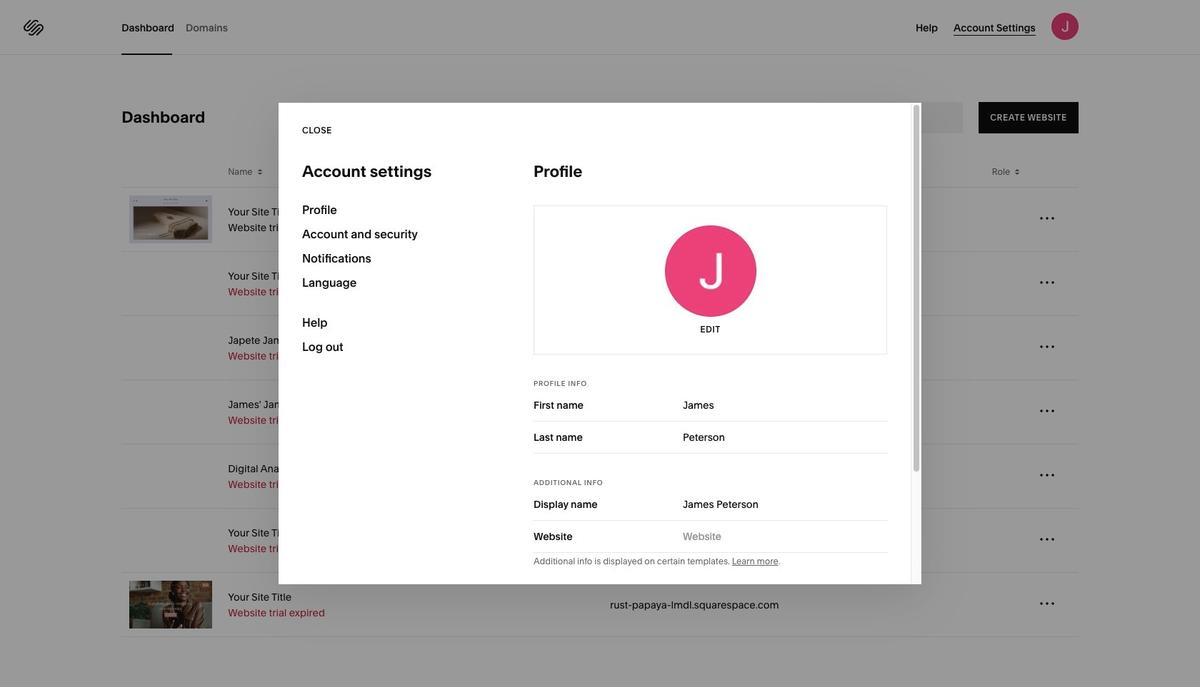 Task type: locate. For each thing, give the bounding box(es) containing it.
Search field
[[846, 110, 932, 126]]

row group
[[122, 188, 1079, 638]]

3 row from the top
[[122, 252, 1079, 316]]

2 column header from the left
[[602, 157, 984, 187]]

2 horizontal spatial column header
[[1031, 157, 1079, 187]]

1 row from the top
[[122, 157, 1079, 188]]

table
[[122, 157, 1079, 638]]

1 column header from the left
[[122, 157, 220, 187]]

row
[[122, 157, 1079, 188], [122, 188, 1079, 252], [122, 252, 1079, 316], [122, 316, 1079, 381], [122, 381, 1079, 445], [122, 445, 1079, 509], [122, 509, 1079, 574], [122, 574, 1079, 638]]

1 horizontal spatial column header
[[602, 157, 984, 187]]

cell
[[122, 252, 220, 316], [984, 252, 1031, 316], [122, 316, 220, 380], [984, 316, 1031, 380], [122, 381, 220, 444], [984, 381, 1031, 444], [602, 445, 984, 509], [122, 509, 220, 573], [984, 509, 1031, 573], [984, 574, 1031, 637]]

tab list
[[122, 0, 239, 55]]

0 horizontal spatial column header
[[122, 157, 220, 187]]

5 row from the top
[[122, 381, 1079, 445]]

column header
[[122, 157, 220, 187], [602, 157, 984, 187], [1031, 157, 1079, 187]]



Task type: describe. For each thing, give the bounding box(es) containing it.
6 row from the top
[[122, 445, 1079, 509]]

2 row from the top
[[122, 188, 1079, 252]]

8 row from the top
[[122, 574, 1079, 638]]

4 row from the top
[[122, 316, 1079, 381]]

3 column header from the left
[[1031, 157, 1079, 187]]

7 row from the top
[[122, 509, 1079, 574]]



